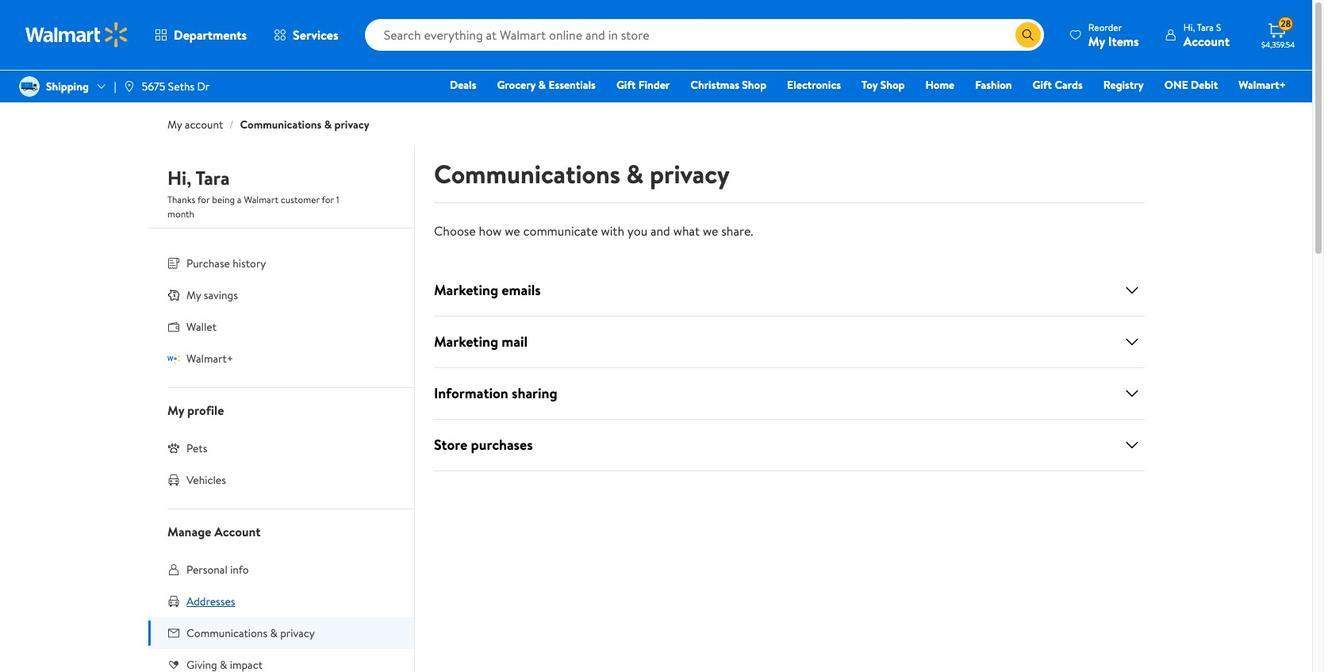 Task type: locate. For each thing, give the bounding box(es) containing it.
my savings
[[187, 287, 238, 303]]

tara left 's'
[[1198, 20, 1214, 34]]

0 horizontal spatial walmart+ link
[[148, 343, 414, 375]]

personal
[[187, 562, 228, 578]]

tara up being on the left top of the page
[[196, 164, 230, 191]]

0 horizontal spatial shop
[[742, 77, 767, 93]]

5675 seths dr
[[142, 79, 210, 94]]

1 vertical spatial tara
[[196, 164, 230, 191]]

store purchases image
[[1123, 436, 1142, 455]]

how
[[479, 222, 502, 240]]

2 vertical spatial privacy
[[280, 625, 315, 641]]

communications up communicate on the top of the page
[[434, 156, 621, 191]]

0 vertical spatial walmart+ link
[[1232, 76, 1294, 94]]

my
[[1089, 32, 1106, 50], [167, 117, 182, 133], [187, 287, 201, 303], [167, 402, 184, 419]]

1 vertical spatial account
[[214, 523, 261, 541]]

reorder
[[1089, 20, 1123, 34]]

pets
[[187, 441, 207, 456]]

communications
[[240, 117, 322, 133], [434, 156, 621, 191], [187, 625, 268, 641]]

communications right /
[[240, 117, 322, 133]]

grocery & essentials
[[497, 77, 596, 93]]

tara inside hi, tara thanks for being a walmart customer for 1 month
[[196, 164, 230, 191]]

electronics link
[[780, 76, 849, 94]]

gift left cards
[[1033, 77, 1053, 93]]

1 horizontal spatial privacy
[[335, 117, 370, 133]]

0 vertical spatial icon image
[[167, 289, 180, 301]]

1 vertical spatial walmart+ link
[[148, 343, 414, 375]]

0 horizontal spatial communications & privacy
[[187, 625, 315, 641]]

registry
[[1104, 77, 1144, 93]]

account up info
[[214, 523, 261, 541]]

communications & privacy link down the personal info link
[[148, 618, 414, 649]]

1 horizontal spatial for
[[322, 193, 334, 206]]

1 gift from the left
[[617, 77, 636, 93]]

personal info
[[187, 562, 249, 578]]

1 shop from the left
[[742, 77, 767, 93]]

history
[[233, 256, 266, 271]]

one debit link
[[1158, 76, 1226, 94]]

my for my savings
[[187, 287, 201, 303]]

1 vertical spatial walmart+
[[187, 351, 234, 367]]

28
[[1281, 17, 1292, 30]]

my inside reorder my items
[[1089, 32, 1106, 50]]

0 vertical spatial account
[[1184, 32, 1230, 50]]

marketing for marketing emails
[[434, 280, 499, 300]]

hi, inside hi, tara thanks for being a walmart customer for 1 month
[[167, 164, 192, 191]]

my for my account / communications & privacy
[[167, 117, 182, 133]]

hi, left 's'
[[1184, 20, 1196, 34]]

toy shop
[[862, 77, 905, 93]]

1 vertical spatial hi,
[[167, 164, 192, 191]]

1 horizontal spatial gift
[[1033, 77, 1053, 93]]

communications & privacy up "choose how we communicate with you and what we share."
[[434, 156, 730, 191]]

purchase
[[187, 256, 230, 271]]

s
[[1217, 20, 1222, 34]]

you
[[628, 222, 648, 240]]

we
[[505, 222, 520, 240], [703, 222, 719, 240]]

privacy up '1'
[[335, 117, 370, 133]]

cards
[[1055, 77, 1083, 93]]

my left items
[[1089, 32, 1106, 50]]

0 horizontal spatial we
[[505, 222, 520, 240]]

icon image for my savings
[[167, 289, 180, 301]]

my profile
[[167, 402, 224, 419]]

marketing for marketing mail
[[434, 332, 499, 352]]

for
[[198, 193, 210, 206], [322, 193, 334, 206]]

walmart+ link down the $4,359.54
[[1232, 76, 1294, 94]]

privacy up what
[[650, 156, 730, 191]]

savings
[[204, 287, 238, 303]]

1 horizontal spatial walmart+
[[1239, 77, 1287, 93]]

my left profile
[[167, 402, 184, 419]]

icon image left my savings
[[167, 289, 180, 301]]

0 horizontal spatial hi,
[[167, 164, 192, 191]]

shop for christmas shop
[[742, 77, 767, 93]]

services button
[[260, 16, 352, 54]]

icon image up 'my profile'
[[167, 352, 180, 365]]

we right how
[[505, 222, 520, 240]]

tara inside the hi, tara s account
[[1198, 20, 1214, 34]]

we right what
[[703, 222, 719, 240]]

communications down addresses
[[187, 625, 268, 641]]

store
[[434, 435, 468, 455]]

for left '1'
[[322, 193, 334, 206]]

addresses
[[187, 594, 235, 610]]

gift finder link
[[610, 76, 677, 94]]

shop
[[742, 77, 767, 93], [881, 77, 905, 93]]

3 icon image from the top
[[167, 442, 180, 455]]

shop for toy shop
[[881, 77, 905, 93]]

1 horizontal spatial shop
[[881, 77, 905, 93]]

hi, for account
[[1184, 20, 1196, 34]]

marketing left mail at the left of page
[[434, 332, 499, 352]]

for left being on the left top of the page
[[198, 193, 210, 206]]

icon image for walmart+
[[167, 352, 180, 365]]

gift
[[617, 77, 636, 93], [1033, 77, 1053, 93]]

account up debit
[[1184, 32, 1230, 50]]

2 icon image from the top
[[167, 352, 180, 365]]

&
[[539, 77, 546, 93], [324, 117, 332, 133], [627, 156, 644, 191], [270, 625, 278, 641]]

vehicles
[[187, 472, 226, 488]]

christmas shop link
[[684, 76, 774, 94]]

privacy down addresses link in the left bottom of the page
[[280, 625, 315, 641]]

icon image for pets
[[167, 442, 180, 455]]

1 icon image from the top
[[167, 289, 180, 301]]

0 horizontal spatial privacy
[[280, 625, 315, 641]]

hi, tara thanks for being a walmart customer for 1 month
[[167, 164, 339, 221]]

icon image inside walmart+ link
[[167, 352, 180, 365]]

gift left finder
[[617, 77, 636, 93]]

icon image left pets on the left of the page
[[167, 442, 180, 455]]

2 shop from the left
[[881, 77, 905, 93]]

sharing
[[512, 383, 558, 403]]

icon image inside pets link
[[167, 442, 180, 455]]

hi, inside the hi, tara s account
[[1184, 20, 1196, 34]]

0 vertical spatial communications
[[240, 117, 322, 133]]

2 gift from the left
[[1033, 77, 1053, 93]]

2 vertical spatial icon image
[[167, 442, 180, 455]]

share.
[[722, 222, 754, 240]]

shop right the christmas
[[742, 77, 767, 93]]

thanks
[[167, 193, 196, 206]]

gift cards
[[1033, 77, 1083, 93]]

shop right toy
[[881, 77, 905, 93]]

1 marketing from the top
[[434, 280, 499, 300]]

icon image inside my savings link
[[167, 289, 180, 301]]

 image
[[123, 80, 135, 93]]

1 vertical spatial communications
[[434, 156, 621, 191]]

1 horizontal spatial hi,
[[1184, 20, 1196, 34]]

marketing emails image
[[1123, 281, 1142, 300]]

walmart+ down the $4,359.54
[[1239, 77, 1287, 93]]

account
[[1184, 32, 1230, 50], [214, 523, 261, 541]]

tara for for
[[196, 164, 230, 191]]

hi, up thanks at the left top
[[167, 164, 192, 191]]

/
[[230, 117, 234, 133]]

my left account
[[167, 117, 182, 133]]

0 vertical spatial hi,
[[1184, 20, 1196, 34]]

marketing
[[434, 280, 499, 300], [434, 332, 499, 352]]

1 horizontal spatial communications & privacy
[[434, 156, 730, 191]]

tara
[[1198, 20, 1214, 34], [196, 164, 230, 191]]

1 horizontal spatial we
[[703, 222, 719, 240]]

2 marketing from the top
[[434, 332, 499, 352]]

month
[[167, 207, 195, 221]]

communications & privacy link
[[240, 117, 370, 133], [148, 618, 414, 649]]

my account / communications & privacy
[[167, 117, 370, 133]]

information sharing image
[[1123, 384, 1142, 403]]

my left "savings"
[[187, 287, 201, 303]]

0 vertical spatial marketing
[[434, 280, 499, 300]]

gift for gift cards
[[1033, 77, 1053, 93]]

2 horizontal spatial privacy
[[650, 156, 730, 191]]

walmart+
[[1239, 77, 1287, 93], [187, 351, 234, 367]]

0 horizontal spatial for
[[198, 193, 210, 206]]

electronics
[[788, 77, 841, 93]]

communications & privacy
[[434, 156, 730, 191], [187, 625, 315, 641]]

walmart+ link
[[1232, 76, 1294, 94], [148, 343, 414, 375]]

1 horizontal spatial tara
[[1198, 20, 1214, 34]]

toy
[[862, 77, 878, 93]]

items
[[1109, 32, 1140, 50]]

shipping
[[46, 79, 89, 94]]

communications & privacy link right /
[[240, 117, 370, 133]]

1 horizontal spatial walmart+ link
[[1232, 76, 1294, 94]]

profile
[[187, 402, 224, 419]]

1 vertical spatial marketing
[[434, 332, 499, 352]]

0 horizontal spatial tara
[[196, 164, 230, 191]]

christmas shop
[[691, 77, 767, 93]]

& inside grocery & essentials link
[[539, 77, 546, 93]]

manage
[[167, 523, 211, 541]]

0 horizontal spatial gift
[[617, 77, 636, 93]]

pets link
[[148, 433, 414, 464]]

walmart+ link down my savings link
[[148, 343, 414, 375]]

0 vertical spatial tara
[[1198, 20, 1214, 34]]

icon image
[[167, 289, 180, 301], [167, 352, 180, 365], [167, 442, 180, 455]]

my account link
[[167, 117, 223, 133]]

gift for gift finder
[[617, 77, 636, 93]]

 image
[[19, 76, 40, 97]]

1 vertical spatial icon image
[[167, 352, 180, 365]]

communications & privacy down addresses link in the left bottom of the page
[[187, 625, 315, 641]]

search icon image
[[1022, 29, 1035, 41]]

hi, for thanks for being a walmart customer for 1 month
[[167, 164, 192, 191]]

hi, tara link
[[167, 164, 230, 198]]

marketing up the 'marketing mail'
[[434, 280, 499, 300]]

walmart+ down the wallet
[[187, 351, 234, 367]]



Task type: describe. For each thing, give the bounding box(es) containing it.
vehicles link
[[148, 464, 414, 496]]

1 vertical spatial communications & privacy
[[187, 625, 315, 641]]

0 horizontal spatial account
[[214, 523, 261, 541]]

account
[[185, 117, 223, 133]]

mail
[[502, 332, 528, 352]]

Walmart Site-Wide search field
[[365, 19, 1044, 51]]

with
[[601, 222, 625, 240]]

fashion link
[[969, 76, 1020, 94]]

information sharing
[[434, 383, 558, 403]]

0 horizontal spatial walmart+
[[187, 351, 234, 367]]

deals link
[[443, 76, 484, 94]]

1 for from the left
[[198, 193, 210, 206]]

& inside communications & privacy link
[[270, 625, 278, 641]]

1 vertical spatial privacy
[[650, 156, 730, 191]]

information
[[434, 383, 509, 403]]

marketing mail image
[[1123, 333, 1142, 352]]

0 vertical spatial walmart+
[[1239, 77, 1287, 93]]

1 vertical spatial communications & privacy link
[[148, 618, 414, 649]]

seths
[[168, 79, 195, 94]]

1
[[336, 193, 339, 206]]

one
[[1165, 77, 1189, 93]]

2 vertical spatial communications
[[187, 625, 268, 641]]

purchase history
[[187, 256, 266, 271]]

a
[[237, 193, 242, 206]]

1 we from the left
[[505, 222, 520, 240]]

walmart image
[[25, 22, 129, 48]]

gift cards link
[[1026, 76, 1090, 94]]

purchases
[[471, 435, 533, 455]]

services
[[293, 26, 339, 44]]

home
[[926, 77, 955, 93]]

christmas
[[691, 77, 740, 93]]

registry link
[[1097, 76, 1152, 94]]

marketing emails
[[434, 280, 541, 300]]

customer
[[281, 193, 320, 206]]

essentials
[[549, 77, 596, 93]]

purchase history link
[[148, 248, 414, 279]]

departments
[[174, 26, 247, 44]]

one debit
[[1165, 77, 1219, 93]]

2 for from the left
[[322, 193, 334, 206]]

grocery & essentials link
[[490, 76, 603, 94]]

gift finder
[[617, 77, 670, 93]]

my for my profile
[[167, 402, 184, 419]]

walmart
[[244, 193, 279, 206]]

fashion
[[976, 77, 1013, 93]]

hi, tara s account
[[1184, 20, 1230, 50]]

wallet link
[[148, 311, 414, 343]]

finder
[[639, 77, 670, 93]]

5675
[[142, 79, 165, 94]]

reorder my items
[[1089, 20, 1140, 50]]

being
[[212, 193, 235, 206]]

marketing mail
[[434, 332, 528, 352]]

0 vertical spatial privacy
[[335, 117, 370, 133]]

store purchases
[[434, 435, 533, 455]]

and
[[651, 222, 671, 240]]

grocery
[[497, 77, 536, 93]]

0 vertical spatial communications & privacy
[[434, 156, 730, 191]]

manage account
[[167, 523, 261, 541]]

choose how we communicate with you and what we share.
[[434, 222, 754, 240]]

home link
[[919, 76, 962, 94]]

choose
[[434, 222, 476, 240]]

Search search field
[[365, 19, 1044, 51]]

debit
[[1192, 77, 1219, 93]]

dr
[[197, 79, 210, 94]]

my savings link
[[148, 279, 414, 311]]

$4,359.54
[[1262, 39, 1296, 50]]

info
[[230, 562, 249, 578]]

|
[[114, 79, 116, 94]]

addresses link
[[148, 586, 414, 618]]

deals
[[450, 77, 477, 93]]

toy shop link
[[855, 76, 912, 94]]

what
[[674, 222, 700, 240]]

emails
[[502, 280, 541, 300]]

wallet
[[187, 319, 217, 335]]

personal info link
[[148, 554, 414, 586]]

1 horizontal spatial account
[[1184, 32, 1230, 50]]

departments button
[[141, 16, 260, 54]]

2 we from the left
[[703, 222, 719, 240]]

0 vertical spatial communications & privacy link
[[240, 117, 370, 133]]

communicate
[[523, 222, 598, 240]]

tara for account
[[1198, 20, 1214, 34]]



Task type: vqa. For each thing, say whether or not it's contained in the screenshot.
'Marketing' for Marketing emails
yes



